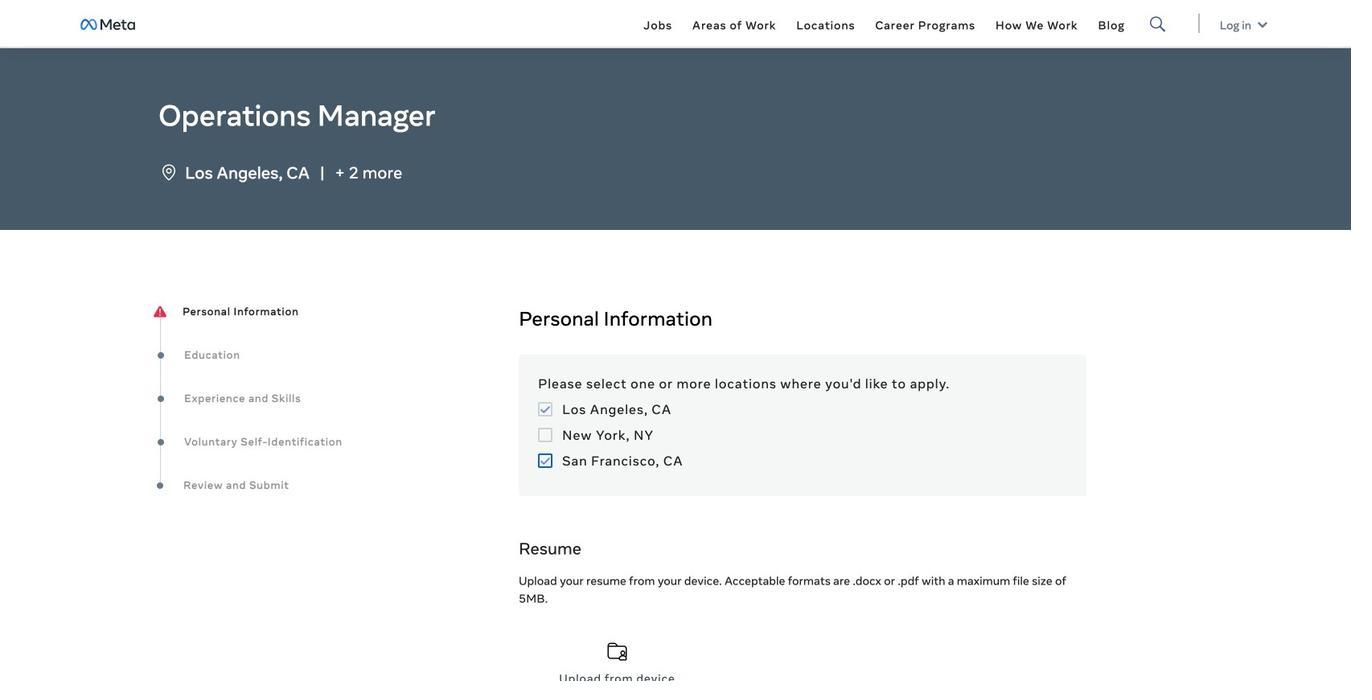 Task type: locate. For each thing, give the bounding box(es) containing it.
desktop nav logo image
[[80, 19, 135, 31]]



Task type: vqa. For each thing, say whether or not it's contained in the screenshot.
Location text field
no



